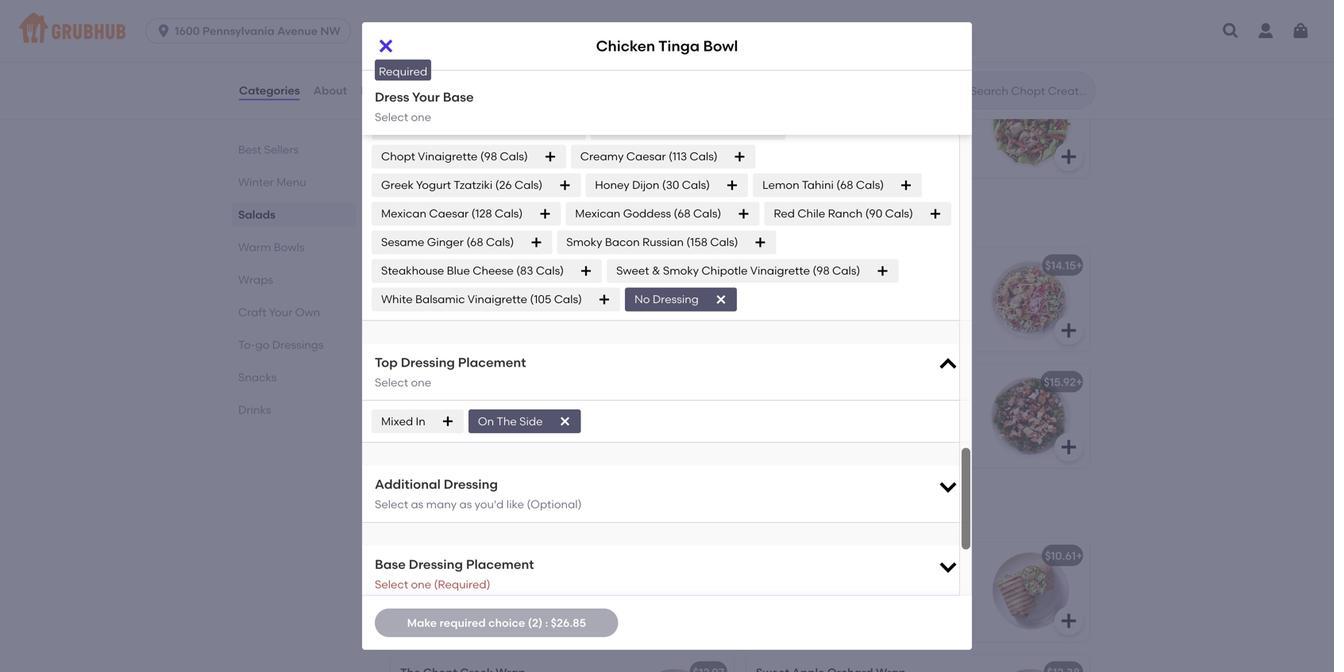 Task type: describe. For each thing, give the bounding box(es) containing it.
crispy chicken ranch salad image
[[615, 0, 734, 61]]

sesame
[[381, 236, 424, 249]]

mexican for mexican caesar (128 cals)
[[381, 207, 427, 221]]

0 vertical spatial wraps
[[238, 273, 273, 287]]

select inside additional dressing select as many as you'd like (optional)
[[375, 498, 408, 512]]

chopt vinaigrette (98 cals)
[[381, 150, 528, 163]]

1 horizontal spatial smoky
[[663, 264, 699, 278]]

braised
[[400, 314, 441, 327]]

(83
[[516, 264, 533, 278]]

svg image for greek yogurt tzatziki (26 cals)
[[559, 179, 571, 192]]

vinaigrette up chopt vinaigrette (98 cals)
[[434, 121, 493, 135]]

chicken, for broccoli,
[[794, 107, 839, 121]]

corn, inside avocado, grape tomatoes, corn, pepper jack cheese, crispy shallots, romaine
[[903, 0, 930, 4]]

caesar for mexican
[[429, 207, 469, 221]]

0 horizontal spatial vinegar
[[435, 93, 477, 106]]

0 vertical spatial vinegar
[[492, 35, 534, 49]]

panko fried chicken, pepper jack cheese, corn, grape tomatoes, pickled red onions, carrots, romaine button
[[391, 0, 734, 61]]

ginger
[[427, 236, 464, 249]]

red wine vinegar (5 cals)
[[381, 93, 521, 106]]

dressing for base
[[409, 557, 463, 573]]

craft your own
[[238, 306, 320, 319]]

of
[[466, 281, 476, 295]]

blissful harvest bowl image
[[971, 365, 1090, 468]]

to-
[[238, 338, 255, 352]]

dressings
[[272, 338, 324, 352]]

go
[[255, 338, 270, 352]]

side
[[520, 415, 543, 429]]

grilled for grilled chicken, avocado, all-natural smoked bacon, cage-free egg, blue cheese, grape tomatoes, romaine
[[400, 107, 436, 121]]

shallots,
[[902, 7, 946, 20]]

1 vertical spatial roasted
[[909, 123, 951, 137]]

mediterranean tahini bowl
[[756, 259, 901, 272]]

your inside your choice of base drizzled with mexican goddess and topped with braised chicken tinga, avocado, black beans, tortilla chips, scallions, cotija cheese, marinated kale
[[400, 281, 424, 295]]

$15.92 + for chicken tinga bowl image
[[688, 259, 727, 272]]

smoky bacon russian (158 cals)
[[567, 236, 738, 249]]

mexican goddess (68 cals)
[[575, 207, 721, 221]]

red for red chile ranch (90 cals)
[[774, 207, 795, 221]]

& inside aged parmesan, artisan croutons, kale & romaine
[[425, 591, 434, 605]]

drinks
[[238, 404, 271, 417]]

drizzled
[[508, 281, 549, 295]]

fresh
[[599, 64, 628, 78]]

no
[[635, 293, 650, 306]]

$15.92 + for blissful harvest bowl image
[[1044, 376, 1083, 389]]

all-
[[539, 107, 557, 121]]

menu
[[277, 176, 306, 189]]

0 vertical spatial warm
[[388, 211, 438, 231]]

base inside the dress your base select one
[[443, 89, 474, 105]]

black
[[400, 330, 430, 343]]

goddess inside your choice of base drizzled with mexican goddess and topped with braised chicken tinga, avocado, black beans, tortilla chips, scallions, cotija cheese, marinated kale
[[448, 297, 496, 311]]

pickled inside panko fried chicken, pepper jack cheese, corn, grape tomatoes, pickled red onions, carrots, romaine
[[400, 23, 440, 36]]

2 horizontal spatial chicken
[[596, 37, 655, 55]]

chicken
[[444, 314, 485, 327]]

mixed
[[381, 415, 413, 429]]

jack inside panko fried chicken, pepper jack cheese, corn, grape tomatoes, pickled red onions, carrots, romaine
[[553, 0, 576, 4]]

sweet apple orchard wrap image
[[971, 656, 1090, 673]]

best
[[238, 143, 261, 156]]

tortilla inside cotija cheese, jalapeño peppers, tortilla chips, romaine
[[756, 588, 791, 602]]

1 vertical spatial with
[[565, 297, 588, 311]]

1 horizontal spatial lemon
[[763, 178, 800, 192]]

dressing down avocado,
[[723, 35, 769, 49]]

red inside the grilled chicken, carrots, roasted broccoli, pickled red onions, roasted almonds, spinach, romaine
[[847, 123, 865, 137]]

additional dressing select as many as you'd like (optional)
[[375, 477, 582, 512]]

svg image for no dressing
[[715, 293, 728, 306]]

salads
[[238, 208, 276, 222]]

one for base
[[411, 578, 431, 592]]

chinese chicken bowl
[[400, 376, 521, 389]]

required
[[379, 65, 428, 78]]

romaine inside cotija cheese, jalapeño peppers, tortilla chips, romaine
[[828, 588, 873, 602]]

(130
[[537, 35, 558, 49]]

svg image for red chile ranch (90 cals)
[[929, 208, 942, 220]]

russian
[[643, 236, 684, 249]]

extra
[[381, 64, 409, 78]]

1 horizontal spatial bowls
[[442, 211, 491, 231]]

chicken, for natural
[[438, 107, 483, 121]]

1 horizontal spatial (105
[[530, 293, 552, 306]]

1 vertical spatial &
[[652, 264, 660, 278]]

0 vertical spatial smoky
[[567, 236, 602, 249]]

kale
[[400, 553, 424, 566]]

svg image for olive oil & balsamic vinegar (130 cals)
[[604, 36, 617, 49]]

$14.15 for $14.15
[[1049, 85, 1080, 98]]

(5 for vinegar
[[480, 93, 490, 106]]

sweet & smoky chipotle vinaigrette (98 cals)
[[616, 264, 861, 278]]

white balsamic vinaigrette (105 cals)
[[381, 293, 582, 306]]

$10.61 +
[[1045, 550, 1083, 563]]

sesame ginger chicken salad image
[[971, 74, 1090, 177]]

base inside base dressing placement select one (required)
[[375, 557, 406, 573]]

svg image for honey dijon (30 cals)
[[726, 179, 739, 192]]

bowl for mediterranean tahini bowl image
[[875, 259, 901, 272]]

white
[[381, 293, 413, 306]]

1 vertical spatial chicken tinga bowl
[[400, 259, 508, 272]]

(30
[[662, 178, 679, 192]]

one for dress
[[411, 110, 431, 124]]

1 horizontal spatial goddess
[[623, 207, 671, 221]]

buttermilk
[[600, 121, 655, 135]]

base dressing placement select one (required)
[[375, 557, 534, 592]]

0 horizontal spatial (98
[[480, 150, 497, 163]]

crispy
[[868, 7, 899, 20]]

reviews
[[361, 84, 405, 97]]

olive oil & balsamic vinegar (130 cals)
[[381, 35, 588, 49]]

+ for chicken tinga bowl image
[[720, 259, 727, 272]]

steakhouse
[[381, 264, 444, 278]]

(26
[[495, 178, 512, 192]]

1 horizontal spatial oil
[[475, 64, 490, 78]]

required
[[440, 617, 486, 630]]

svg image for mexican goddess (68 cals)
[[737, 208, 750, 220]]

grilled for grilled chicken, carrots, roasted broccoli, pickled red onions, roasted almonds, spinach, romaine
[[756, 107, 792, 121]]

0 vertical spatial balsamic
[[439, 35, 489, 49]]

kale caesar wrap image
[[615, 539, 734, 642]]

best sellers
[[238, 143, 299, 156]]

caesar for creamy
[[627, 150, 666, 163]]

$10.61
[[1045, 550, 1076, 563]]

(158
[[687, 236, 708, 249]]

one for top
[[411, 376, 431, 389]]

1 vertical spatial warm
[[238, 241, 271, 254]]

parmesan,
[[432, 575, 490, 589]]

1 vertical spatial olive
[[445, 64, 472, 78]]

grilled chicken, carrots, roasted broccoli, pickled red onions, roasted almonds, spinach, romaine
[[756, 107, 951, 153]]

vinaigrette down bacon,
[[418, 150, 478, 163]]

0 vertical spatial &
[[428, 35, 437, 49]]

carrots, inside panko fried chicken, pepper jack cheese, corn, grape tomatoes, pickled red onions, carrots, romaine
[[504, 23, 545, 36]]

tahini for lemon
[[802, 178, 834, 192]]

peppers,
[[886, 572, 934, 585]]

blue
[[569, 123, 592, 137]]

avenue
[[277, 24, 318, 38]]

(240
[[492, 64, 516, 78]]

top
[[375, 355, 398, 370]]

0 horizontal spatial olive
[[381, 35, 408, 49]]

2 vertical spatial ranch
[[828, 207, 863, 221]]

mexican caesar (128 cals)
[[381, 207, 523, 221]]

1 horizontal spatial wraps
[[388, 501, 442, 522]]

tahini for mediterranean
[[840, 259, 872, 272]]

jack inside avocado, grape tomatoes, corn, pepper jack cheese, crispy shallots, romaine
[[798, 7, 821, 20]]

pennsylvania
[[203, 24, 275, 38]]

classic cobb salad image
[[615, 74, 734, 177]]

2 vertical spatial balsamic
[[415, 293, 465, 306]]

squeezed
[[630, 64, 683, 78]]

avocado, grape tomatoes, corn, pepper jack cheese, crispy shallots, romaine button
[[747, 0, 1090, 61]]

cheese, inside cotija cheese, jalapeño peppers, tortilla chips, romaine
[[792, 572, 833, 585]]

sesame ginger (68 cals)
[[381, 236, 514, 249]]

romaine inside grilled chicken, avocado, all-natural smoked bacon, cage-free egg, blue cheese, grape tomatoes, romaine
[[537, 140, 582, 153]]

sweet
[[616, 264, 649, 278]]

avocado, grape tomatoes, corn, pepper jack cheese, crispy shallots, romaine
[[756, 0, 946, 36]]

1 vertical spatial balsamic
[[381, 121, 431, 135]]

mediterranean tahini bowl image
[[971, 248, 1090, 351]]

avocado, inside your choice of base drizzled with mexican goddess and topped with braised chicken tinga, avocado, black beans, tortilla chips, scallions, cotija cheese, marinated kale
[[522, 314, 573, 327]]

jalapeño
[[836, 572, 883, 585]]

(128
[[471, 207, 492, 221]]

0 horizontal spatial lemon
[[686, 64, 723, 78]]

red for red wine vinegar (5 cals)
[[381, 93, 402, 106]]

in
[[416, 415, 426, 429]]

kale inside your choice of base drizzled with mexican goddess and topped with braised chicken tinga, avocado, black beans, tortilla chips, scallions, cotija cheese, marinated kale
[[537, 346, 560, 359]]

romaine inside panko fried chicken, pepper jack cheese, corn, grape tomatoes, pickled red onions, carrots, romaine
[[548, 23, 593, 36]]

steakhouse blue cheese (83 cals)
[[381, 264, 564, 278]]

red chile ranch (90 cals)
[[774, 207, 913, 221]]

mediterranean
[[756, 259, 837, 272]]

chipotle
[[702, 264, 748, 278]]

about
[[313, 84, 347, 97]]

pepper inside avocado, grape tomatoes, corn, pepper jack cheese, crispy shallots, romaine
[[756, 7, 796, 20]]

1600 pennsylvania avenue nw button
[[145, 18, 357, 44]]

beans,
[[433, 330, 469, 343]]

(68 for ginger
[[467, 236, 483, 249]]

chicken, inside panko fried chicken, pepper jack cheese, corn, grape tomatoes, pickled red onions, carrots, romaine
[[464, 0, 508, 4]]

mexican inside your choice of base drizzled with mexican goddess and topped with braised chicken tinga, avocado, black beans, tortilla chips, scallions, cotija cheese, marinated kale
[[400, 297, 446, 311]]

1 vertical spatial bowls
[[274, 241, 305, 254]]

aged
[[400, 575, 429, 589]]

cotija
[[400, 346, 431, 359]]

1 vertical spatial choice
[[489, 617, 525, 630]]

(optional)
[[527, 498, 582, 512]]

0 horizontal spatial warm bowls
[[238, 241, 305, 254]]

ranch for serrano
[[686, 35, 721, 49]]



Task type: vqa. For each thing, say whether or not it's contained in the screenshot.
topmost avocado,
yes



Task type: locate. For each thing, give the bounding box(es) containing it.
0 horizontal spatial jack
[[553, 0, 576, 4]]

mexican for mexican goddess (68 cals)
[[575, 207, 621, 221]]

the chopt greek wrap image
[[615, 656, 734, 673]]

caesar up parmesan,
[[427, 553, 467, 566]]

1 horizontal spatial chicken tinga bowl
[[596, 37, 738, 55]]

like
[[507, 498, 524, 512]]

categories button
[[238, 62, 301, 119]]

tinga up "fresh squeezed lemon (5 cals)"
[[659, 37, 700, 55]]

0 vertical spatial tortilla
[[472, 330, 506, 343]]

cheese, down the panko at top
[[400, 7, 442, 20]]

caesar for kale
[[427, 553, 467, 566]]

wraps down additional at the bottom left
[[388, 501, 442, 522]]

roasted
[[886, 107, 927, 121], [909, 123, 951, 137]]

select for top
[[375, 376, 408, 389]]

red up spinach, at right
[[847, 123, 865, 137]]

tortilla down tinga,
[[472, 330, 506, 343]]

1 horizontal spatial corn,
[[903, 0, 930, 4]]

corn,
[[903, 0, 930, 4], [445, 7, 472, 20]]

classic cobb salad
[[400, 85, 508, 98]]

corn, up shallots,
[[903, 0, 930, 4]]

select down 'top' on the left bottom of the page
[[375, 376, 408, 389]]

grape down bacon,
[[445, 140, 477, 153]]

1 vertical spatial base
[[375, 557, 406, 573]]

balsamic vinaigrette (105 cals)
[[381, 121, 548, 135]]

choice inside your choice of base drizzled with mexican goddess and topped with braised chicken tinga, avocado, black beans, tortilla chips, scallions, cotija cheese, marinated kale
[[427, 281, 463, 295]]

0 vertical spatial kale
[[537, 346, 560, 359]]

0 vertical spatial (5
[[726, 64, 736, 78]]

(90 down "lemon tahini (68 cals)"
[[866, 207, 883, 221]]

pepper up "(130"
[[511, 0, 550, 4]]

0 horizontal spatial $15.92 +
[[688, 259, 727, 272]]

grilled inside the grilled chicken, carrots, roasted broccoli, pickled red onions, roasted almonds, spinach, romaine
[[756, 107, 792, 121]]

(105 right and
[[530, 293, 552, 306]]

2 select from the top
[[375, 376, 408, 389]]

1 vertical spatial tinga
[[448, 259, 479, 272]]

select inside top dressing placement select one
[[375, 376, 408, 389]]

0 horizontal spatial bowls
[[274, 241, 305, 254]]

red
[[381, 93, 402, 106], [774, 207, 795, 221]]

1 vertical spatial pickled
[[806, 123, 845, 137]]

placement for base dressing placement
[[466, 557, 534, 573]]

1 horizontal spatial tahini
[[840, 259, 872, 272]]

2 horizontal spatial (68
[[837, 178, 854, 192]]

avocado, inside grilled chicken, avocado, all-natural smoked bacon, cage-free egg, blue cheese, grape tomatoes, romaine
[[486, 107, 537, 121]]

pepper
[[511, 0, 550, 4], [756, 7, 796, 20]]

1 vertical spatial chicken
[[400, 259, 445, 272]]

to-go dressings
[[238, 338, 324, 352]]

kale
[[537, 346, 560, 359], [400, 591, 423, 605]]

1 horizontal spatial red
[[774, 207, 795, 221]]

warm bowls up the ginger
[[388, 211, 491, 231]]

romaine inside avocado, grape tomatoes, corn, pepper jack cheese, crispy shallots, romaine
[[756, 23, 801, 36]]

chicken, inside grilled chicken, avocado, all-natural smoked bacon, cage-free egg, blue cheese, grape tomatoes, romaine
[[438, 107, 483, 121]]

on
[[478, 415, 494, 429]]

1 horizontal spatial as
[[459, 498, 472, 512]]

1 as from the left
[[411, 498, 424, 512]]

select down additional at the bottom left
[[375, 498, 408, 512]]

$14.15 +
[[1046, 259, 1083, 272]]

svg image for sweet & smoky chipotle vinaigrette (98 cals)
[[876, 265, 889, 277]]

1 horizontal spatial pickled
[[806, 123, 845, 137]]

mexican up sesame
[[381, 207, 427, 221]]

(98
[[480, 150, 497, 163], [813, 264, 830, 278]]

(68 up steakhouse blue cheese (83 cals)
[[467, 236, 483, 249]]

romaine inside aged parmesan, artisan croutons, kale & romaine
[[436, 591, 481, 605]]

jack up "(130"
[[553, 0, 576, 4]]

1 horizontal spatial pepper
[[756, 7, 796, 20]]

1 select from the top
[[375, 110, 408, 124]]

pickled
[[400, 23, 440, 36], [806, 123, 845, 137]]

0 vertical spatial grape
[[810, 0, 842, 4]]

0 vertical spatial $14.15
[[1049, 85, 1080, 98]]

grape inside grilled chicken, avocado, all-natural smoked bacon, cage-free egg, blue cheese, grape tomatoes, romaine
[[445, 140, 477, 153]]

0 vertical spatial olive
[[381, 35, 408, 49]]

1 vertical spatial caesar
[[429, 207, 469, 221]]

(5 right cobb
[[480, 93, 490, 106]]

0 horizontal spatial base
[[375, 557, 406, 573]]

pickled down the panko at top
[[400, 23, 440, 36]]

kale caesar wrap
[[400, 553, 500, 566]]

mexican caesar wrap image
[[971, 539, 1090, 642]]

your inside the dress your base select one
[[412, 89, 440, 105]]

0 vertical spatial red
[[442, 23, 460, 36]]

tomatoes, down 'cage-'
[[480, 140, 535, 153]]

chips, inside cotija cheese, jalapeño peppers, tortilla chips, romaine
[[794, 588, 825, 602]]

pickled inside the grilled chicken, carrots, roasted broccoli, pickled red onions, roasted almonds, spinach, romaine
[[806, 123, 845, 137]]

(68 for goddess
[[674, 207, 691, 221]]

categories
[[239, 84, 300, 97]]

avocado, up 'cage-'
[[486, 107, 537, 121]]

+ for blissful harvest bowl image
[[1076, 376, 1083, 389]]

wraps up craft
[[238, 273, 273, 287]]

cheese, inside grilled chicken, avocado, all-natural smoked bacon, cage-free egg, blue cheese, grape tomatoes, romaine
[[400, 140, 442, 153]]

chinese chicken bowl image
[[615, 365, 734, 468]]

1 horizontal spatial onions,
[[868, 123, 906, 137]]

0 horizontal spatial (90
[[772, 35, 789, 49]]

cheese, inside panko fried chicken, pepper jack cheese, corn, grape tomatoes, pickled red onions, carrots, romaine
[[400, 7, 442, 20]]

(2)
[[528, 617, 543, 630]]

jack down avocado,
[[798, 7, 821, 20]]

(113
[[669, 150, 687, 163]]

placement
[[458, 355, 526, 370], [466, 557, 534, 573]]

1 vertical spatial oil
[[475, 64, 490, 78]]

tomatoes, inside avocado, grape tomatoes, corn, pepper jack cheese, crispy shallots, romaine
[[845, 0, 900, 4]]

cheese
[[473, 264, 514, 278]]

0 vertical spatial base
[[443, 89, 474, 105]]

base
[[479, 281, 505, 295]]

chips, inside your choice of base drizzled with mexican goddess and topped with braised chicken tinga, avocado, black beans, tortilla chips, scallions, cotija cheese, marinated kale
[[509, 330, 541, 343]]

red inside panko fried chicken, pepper jack cheese, corn, grape tomatoes, pickled red onions, carrots, romaine
[[442, 23, 460, 36]]

your for own
[[269, 306, 293, 319]]

0 vertical spatial chicken
[[596, 37, 655, 55]]

3 select from the top
[[375, 498, 408, 512]]

carrots, up spinach, at right
[[842, 107, 883, 121]]

dressing for top
[[401, 355, 455, 370]]

0 vertical spatial tinga
[[659, 37, 700, 55]]

oil up virgin
[[411, 35, 426, 49]]

1 horizontal spatial (90
[[866, 207, 883, 221]]

select
[[375, 110, 408, 124], [375, 376, 408, 389], [375, 498, 408, 512], [375, 578, 408, 592]]

$15.92 for chicken tinga bowl image
[[688, 259, 720, 272]]

kale inside aged parmesan, artisan croutons, kale & romaine
[[400, 591, 423, 605]]

$14.15
[[1049, 85, 1080, 98], [1046, 259, 1076, 272]]

warm down salads
[[238, 241, 271, 254]]

1 vertical spatial tortilla
[[756, 588, 791, 602]]

(90 down avocado,
[[772, 35, 789, 49]]

1 vertical spatial $15.92 +
[[1044, 376, 1083, 389]]

svg image for white balsamic vinaigrette (105 cals)
[[598, 293, 611, 306]]

4 select from the top
[[375, 578, 408, 592]]

1 vertical spatial one
[[411, 376, 431, 389]]

onions, inside the grilled chicken, carrots, roasted broccoli, pickled red onions, roasted almonds, spinach, romaine
[[868, 123, 906, 137]]

0 horizontal spatial (5
[[480, 93, 490, 106]]

dress your base select one
[[375, 89, 474, 124]]

cheese, right cotija
[[792, 572, 833, 585]]

(105 for ranch
[[695, 121, 717, 135]]

tinga
[[659, 37, 700, 55], [448, 259, 479, 272]]

bowl for the 'chinese chicken bowl' image
[[495, 376, 521, 389]]

smoky up no dressing
[[663, 264, 699, 278]]

1 vertical spatial avocado,
[[522, 314, 573, 327]]

chicken tinga bowl up squeezed
[[596, 37, 738, 55]]

ranch up "fresh squeezed lemon (5 cals)"
[[686, 35, 721, 49]]

cheese, left crispy
[[823, 7, 865, 20]]

cheese, inside avocado, grape tomatoes, corn, pepper jack cheese, crispy shallots, romaine
[[823, 7, 865, 20]]

placement inside top dressing placement select one
[[458, 355, 526, 370]]

1 vertical spatial placement
[[466, 557, 534, 573]]

main navigation navigation
[[0, 0, 1334, 62]]

bowl up base at the top left of page
[[481, 259, 508, 272]]

0 vertical spatial pickled
[[400, 23, 440, 36]]

(98 down chile at the top right
[[813, 264, 830, 278]]

vinegar
[[492, 35, 534, 49], [435, 93, 477, 106]]

top dressing placement select one
[[375, 355, 526, 389]]

corn, inside panko fried chicken, pepper jack cheese, corn, grape tomatoes, pickled red onions, carrots, romaine
[[445, 7, 472, 20]]

lemon tahini (68 cals)
[[763, 178, 884, 192]]

(68 up the red chile ranch (90 cals)
[[837, 178, 854, 192]]

snacks
[[238, 371, 277, 384]]

+ for mediterranean tahini bowl image
[[1076, 259, 1083, 272]]

(105 for vinaigrette
[[496, 121, 517, 135]]

0 vertical spatial roasted
[[886, 107, 927, 121]]

one inside the dress your base select one
[[411, 110, 431, 124]]

your left 'own'
[[269, 306, 293, 319]]

0 horizontal spatial smoky
[[567, 236, 602, 249]]

0 horizontal spatial corn,
[[445, 7, 472, 20]]

one down wine
[[411, 110, 431, 124]]

placement up artisan
[[466, 557, 534, 573]]

tortilla down cotija
[[756, 588, 791, 602]]

goddess down the dijon
[[623, 207, 671, 221]]

own
[[295, 306, 320, 319]]

1 vertical spatial chips,
[[794, 588, 825, 602]]

tinga,
[[488, 314, 519, 327]]

lemon down almonds,
[[763, 178, 800, 192]]

0 vertical spatial with
[[552, 281, 574, 295]]

red left chile at the top right
[[774, 207, 795, 221]]

mixed in
[[381, 415, 426, 429]]

chicken inside button
[[447, 376, 492, 389]]

on the side
[[478, 415, 543, 429]]

grilled up broccoli,
[[756, 107, 792, 121]]

buttermilk ranch (105 cals)
[[600, 121, 747, 135]]

smoky left bacon
[[567, 236, 602, 249]]

1 one from the top
[[411, 110, 431, 124]]

spinach,
[[809, 140, 854, 153]]

honey dijon (30 cals)
[[595, 178, 710, 192]]

1 horizontal spatial (68
[[674, 207, 691, 221]]

0 vertical spatial pepper
[[511, 0, 550, 4]]

carrots,
[[504, 23, 545, 36], [842, 107, 883, 121]]

bowls
[[442, 211, 491, 231], [274, 241, 305, 254]]

base down extra virgin olive oil (240 cals)
[[443, 89, 474, 105]]

bacon,
[[445, 123, 483, 137]]

balsamic up chopt
[[381, 121, 431, 135]]

0 horizontal spatial tahini
[[802, 178, 834, 192]]

lemon down serrano ranch dressing (90 cals) on the top of page
[[686, 64, 723, 78]]

your down virgin
[[412, 89, 440, 105]]

0 vertical spatial chicken tinga bowl
[[596, 37, 738, 55]]

balsamic
[[439, 35, 489, 49], [381, 121, 431, 135], [415, 293, 465, 306]]

1 vertical spatial goddess
[[448, 297, 496, 311]]

tomatoes, up crispy
[[845, 0, 900, 4]]

0 horizontal spatial warm
[[238, 241, 271, 254]]

1 horizontal spatial $15.92
[[1044, 376, 1076, 389]]

(90 for dressing
[[772, 35, 789, 49]]

chinese
[[400, 376, 445, 389]]

1 vertical spatial $14.15
[[1046, 259, 1076, 272]]

select for base
[[375, 578, 408, 592]]

0 horizontal spatial kale
[[400, 591, 423, 605]]

0 vertical spatial $15.92 +
[[688, 259, 727, 272]]

dressing right no
[[653, 293, 699, 306]]

0 horizontal spatial red
[[381, 93, 402, 106]]

bowl
[[703, 37, 738, 55], [481, 259, 508, 272], [875, 259, 901, 272], [495, 376, 521, 389]]

warm bowls down salads
[[238, 241, 305, 254]]

dressing up you'd in the left bottom of the page
[[444, 477, 498, 493]]

(68 down (30 on the top
[[674, 207, 691, 221]]

greek
[[381, 178, 414, 192]]

0 vertical spatial red
[[381, 93, 402, 106]]

avocado, down the topped
[[522, 314, 573, 327]]

0 vertical spatial tahini
[[802, 178, 834, 192]]

(5 for lemon
[[726, 64, 736, 78]]

grilled inside grilled chicken, avocado, all-natural smoked bacon, cage-free egg, blue cheese, grape tomatoes, romaine
[[400, 107, 436, 121]]

panko
[[400, 0, 434, 4]]

greek yogurt tzatziki (26 cals)
[[381, 178, 543, 192]]

one inside base dressing placement select one (required)
[[411, 578, 431, 592]]

select down kale
[[375, 578, 408, 592]]

0 vertical spatial oil
[[411, 35, 426, 49]]

2 one from the top
[[411, 376, 431, 389]]

tortilla inside your choice of base drizzled with mexican goddess and topped with braised chicken tinga, avocado, black beans, tortilla chips, scallions, cotija cheese, marinated kale
[[472, 330, 506, 343]]

about button
[[313, 62, 348, 119]]

tomatoes, up "(130"
[[510, 7, 565, 20]]

egg,
[[542, 123, 566, 137]]

select inside the dress your base select one
[[375, 110, 408, 124]]

broccoli,
[[756, 123, 803, 137]]

1 horizontal spatial tortilla
[[756, 588, 791, 602]]

(105 down "fresh squeezed lemon (5 cals)"
[[695, 121, 717, 135]]

bowl down marinated
[[495, 376, 521, 389]]

aged parmesan, artisan croutons, kale & romaine
[[400, 575, 584, 605]]

croutons,
[[533, 575, 584, 589]]

3 one from the top
[[411, 578, 431, 592]]

chicken down sesame
[[400, 259, 445, 272]]

1 horizontal spatial warm bowls
[[388, 211, 491, 231]]

dressing inside additional dressing select as many as you'd like (optional)
[[444, 477, 498, 493]]

$15.92 for blissful harvest bowl image
[[1044, 376, 1076, 389]]

chicken tinga bowl down 'sesame ginger (68 cals)'
[[400, 259, 508, 272]]

0 vertical spatial tomatoes,
[[845, 0, 900, 4]]

dressing for additional
[[444, 477, 498, 493]]

+ for mexican caesar wrap image
[[1076, 550, 1083, 563]]

chicken tinga bowl image
[[615, 248, 734, 351]]

with up scallions,
[[565, 297, 588, 311]]

& right sweet
[[652, 264, 660, 278]]

dressing up aged
[[409, 557, 463, 573]]

choice down the blue
[[427, 281, 463, 295]]

dressing inside top dressing placement select one
[[401, 355, 455, 370]]

grape right avocado,
[[810, 0, 842, 4]]

romaine
[[548, 23, 593, 36], [756, 23, 801, 36], [537, 140, 582, 153], [857, 140, 902, 153], [828, 588, 873, 602], [436, 591, 481, 605]]

cotija cheese, jalapeño peppers, tortilla chips, romaine
[[756, 572, 934, 602]]

dijon
[[632, 178, 660, 192]]

tomatoes, inside panko fried chicken, pepper jack cheese, corn, grape tomatoes, pickled red onions, carrots, romaine
[[510, 7, 565, 20]]

balsamic up braised at the top left
[[415, 293, 465, 306]]

(90
[[772, 35, 789, 49], [866, 207, 883, 221]]

cheese,
[[400, 7, 442, 20], [823, 7, 865, 20], [400, 140, 442, 153], [433, 346, 475, 359], [792, 572, 833, 585]]

2 vertical spatial your
[[269, 306, 293, 319]]

Search Chopt Creative Salad Co. search field
[[969, 83, 1091, 98]]

serrano
[[641, 35, 683, 49]]

svg image for on the side
[[559, 416, 572, 428]]

mexican up braised at the top left
[[400, 297, 446, 311]]

cotija
[[756, 572, 789, 585]]

goddess down of
[[448, 297, 496, 311]]

serrano ranch dressing (90 cals)
[[641, 35, 820, 49]]

dressing up 'chinese'
[[401, 355, 455, 370]]

svg image
[[604, 36, 617, 49], [559, 179, 571, 192], [726, 179, 739, 192], [737, 208, 750, 220], [929, 208, 942, 220], [754, 236, 767, 249], [876, 265, 889, 277], [598, 293, 611, 306], [715, 293, 728, 306], [704, 321, 723, 340], [937, 354, 960, 376], [559, 416, 572, 428], [704, 438, 723, 457], [937, 476, 960, 498]]

olive up cobb
[[445, 64, 472, 78]]

pickled up spinach, at right
[[806, 123, 845, 137]]

caesar up 'sesame ginger (68 cals)'
[[429, 207, 469, 221]]

carrots, inside the grilled chicken, carrots, roasted broccoli, pickled red onions, roasted almonds, spinach, romaine
[[842, 107, 883, 121]]

base
[[443, 89, 474, 105], [375, 557, 406, 573]]

dressing for no
[[653, 293, 699, 306]]

cheese, inside your choice of base drizzled with mexican goddess and topped with braised chicken tinga, avocado, black beans, tortilla chips, scallions, cotija cheese, marinated kale
[[433, 346, 475, 359]]

santa fe salad image
[[971, 0, 1090, 61]]

nw
[[320, 24, 341, 38]]

1 horizontal spatial red
[[847, 123, 865, 137]]

bowl up "fresh squeezed lemon (5 cals)"
[[703, 37, 738, 55]]

creamy caesar (113 cals)
[[580, 150, 718, 163]]

svg image
[[1222, 21, 1241, 41], [1292, 21, 1311, 41], [156, 23, 172, 39], [704, 30, 723, 50], [377, 37, 396, 56], [562, 65, 575, 77], [783, 65, 795, 77], [704, 147, 723, 166], [1060, 147, 1079, 166], [544, 150, 557, 163], [734, 150, 746, 163], [900, 179, 913, 192], [539, 208, 551, 220], [530, 236, 543, 249], [580, 265, 593, 277], [1060, 321, 1079, 340], [442, 416, 454, 428], [1060, 438, 1079, 457], [937, 556, 960, 578], [1060, 612, 1079, 631]]

kale down scallions,
[[537, 346, 560, 359]]

choice left (2)
[[489, 617, 525, 630]]

warm bowls
[[388, 211, 491, 231], [238, 241, 305, 254]]

(90 for ranch
[[866, 207, 883, 221]]

tinga up of
[[448, 259, 479, 272]]

0 horizontal spatial (105
[[496, 121, 517, 135]]

0 vertical spatial (90
[[772, 35, 789, 49]]

your down steakhouse
[[400, 281, 424, 295]]

$15.92 +
[[688, 259, 727, 272], [1044, 376, 1083, 389]]

artisan
[[493, 575, 531, 589]]

(68 for tahini
[[837, 178, 854, 192]]

carrots, up (240
[[504, 23, 545, 36]]

ranch for buttermilk
[[658, 121, 693, 135]]

jack
[[553, 0, 576, 4], [798, 7, 821, 20]]

one
[[411, 110, 431, 124], [411, 376, 431, 389], [411, 578, 431, 592]]

your
[[412, 89, 440, 105], [400, 281, 424, 295], [269, 306, 293, 319]]

grilled chicken, avocado, all-natural smoked bacon, cage-free egg, blue cheese, grape tomatoes, romaine
[[400, 107, 596, 153]]

svg image for smoky bacon russian (158 cals)
[[754, 236, 767, 249]]

bowl for chicken tinga bowl image
[[481, 259, 508, 272]]

yogurt
[[416, 178, 451, 192]]

cheese, down the beans,
[[433, 346, 475, 359]]

mexican down honey
[[575, 207, 621, 221]]

0 vertical spatial one
[[411, 110, 431, 124]]

base up aged
[[375, 557, 406, 573]]

1 vertical spatial your
[[400, 281, 424, 295]]

dressing
[[723, 35, 769, 49], [653, 293, 699, 306], [401, 355, 455, 370], [444, 477, 498, 493], [409, 557, 463, 573]]

2 vertical spatial caesar
[[427, 553, 467, 566]]

2 vertical spatial &
[[425, 591, 434, 605]]

1 vertical spatial (98
[[813, 264, 830, 278]]

cals)
[[560, 35, 588, 49], [792, 35, 820, 49], [518, 64, 546, 78], [739, 64, 767, 78], [493, 93, 521, 106], [520, 121, 548, 135], [719, 121, 747, 135], [500, 150, 528, 163], [690, 150, 718, 163], [515, 178, 543, 192], [682, 178, 710, 192], [856, 178, 884, 192], [495, 207, 523, 221], [693, 207, 721, 221], [885, 207, 913, 221], [486, 236, 514, 249], [710, 236, 738, 249], [536, 264, 564, 278], [833, 264, 861, 278], [554, 293, 582, 306]]

0 vertical spatial (68
[[837, 178, 854, 192]]

1 vertical spatial red
[[847, 123, 865, 137]]

kale down aged
[[400, 591, 423, 605]]

(105 left free
[[496, 121, 517, 135]]

select for dress
[[375, 110, 408, 124]]

grape inside avocado, grape tomatoes, corn, pepper jack cheese, crispy shallots, romaine
[[810, 0, 842, 4]]

0 horizontal spatial tinga
[[448, 259, 479, 272]]

pepper inside panko fried chicken, pepper jack cheese, corn, grape tomatoes, pickled red onions, carrots, romaine
[[511, 0, 550, 4]]

&
[[428, 35, 437, 49], [652, 264, 660, 278], [425, 591, 434, 605]]

bacon
[[605, 236, 640, 249]]

one inside top dressing placement select one
[[411, 376, 431, 389]]

0 vertical spatial chips,
[[509, 330, 541, 343]]

your for base
[[412, 89, 440, 105]]

bowls up 'sesame ginger (68 cals)'
[[442, 211, 491, 231]]

reviews button
[[360, 62, 406, 119]]

your choice of base drizzled with mexican goddess and topped with braised chicken tinga, avocado, black beans, tortilla chips, scallions, cotija cheese, marinated kale
[[400, 281, 592, 359]]

blue
[[447, 264, 470, 278]]

vinegar up (240
[[492, 35, 534, 49]]

romaine inside the grilled chicken, carrots, roasted broccoli, pickled red onions, roasted almonds, spinach, romaine
[[857, 140, 902, 153]]

grape inside panko fried chicken, pepper jack cheese, corn, grape tomatoes, pickled red onions, carrots, romaine
[[475, 7, 507, 20]]

0 horizontal spatial oil
[[411, 35, 426, 49]]

1 horizontal spatial jack
[[798, 7, 821, 20]]

1 horizontal spatial chips,
[[794, 588, 825, 602]]

2 as from the left
[[459, 498, 472, 512]]

(98 down 'cage-'
[[480, 150, 497, 163]]

warm up sesame
[[388, 211, 438, 231]]

placement for top dressing placement
[[458, 355, 526, 370]]

red left wine
[[381, 93, 402, 106]]

chicken, inside the grilled chicken, carrots, roasted broccoli, pickled red onions, roasted almonds, spinach, romaine
[[794, 107, 839, 121]]

vinaigrette up tinga,
[[468, 293, 527, 306]]

olive up extra
[[381, 35, 408, 49]]

2 grilled from the left
[[756, 107, 792, 121]]

1 vertical spatial pepper
[[756, 7, 796, 20]]

dressing inside base dressing placement select one (required)
[[409, 557, 463, 573]]

1 horizontal spatial grilled
[[756, 107, 792, 121]]

0 vertical spatial $15.92
[[688, 259, 720, 272]]

ranch right chile at the top right
[[828, 207, 863, 221]]

1 vertical spatial grape
[[475, 7, 507, 20]]

tomatoes, inside grilled chicken, avocado, all-natural smoked bacon, cage-free egg, blue cheese, grape tomatoes, romaine
[[480, 140, 535, 153]]

2 horizontal spatial (105
[[695, 121, 717, 135]]

chicken, up the balsamic vinaigrette (105 cals)
[[438, 107, 483, 121]]

grape up olive oil & balsamic vinegar (130 cals)
[[475, 7, 507, 20]]

1 horizontal spatial kale
[[537, 346, 560, 359]]

0 horizontal spatial chips,
[[509, 330, 541, 343]]

(required)
[[434, 578, 491, 592]]

1 horizontal spatial tinga
[[659, 37, 700, 55]]

1 vertical spatial (90
[[866, 207, 883, 221]]

creamy
[[580, 150, 624, 163]]

0 horizontal spatial as
[[411, 498, 424, 512]]

chicken up on
[[447, 376, 492, 389]]

bowl inside button
[[495, 376, 521, 389]]

1 vertical spatial wraps
[[388, 501, 442, 522]]

placement inside base dressing placement select one (required)
[[466, 557, 534, 573]]

select inside base dressing placement select one (required)
[[375, 578, 408, 592]]

ranch up (113
[[658, 121, 693, 135]]

vinaigrette right chipotle
[[750, 264, 810, 278]]

1 grilled from the left
[[400, 107, 436, 121]]

0 vertical spatial carrots,
[[504, 23, 545, 36]]

as down additional at the bottom left
[[411, 498, 424, 512]]

oil left (240
[[475, 64, 490, 78]]

1 vertical spatial jack
[[798, 7, 821, 20]]

craft
[[238, 306, 266, 319]]

additional
[[375, 477, 441, 493]]

svg image inside '1600 pennsylvania avenue nw' button
[[156, 23, 172, 39]]

$14.15 for $14.15 +
[[1046, 259, 1076, 272]]

0 horizontal spatial wraps
[[238, 273, 273, 287]]

onions, inside panko fried chicken, pepper jack cheese, corn, grape tomatoes, pickled red onions, carrots, romaine
[[463, 23, 501, 36]]



